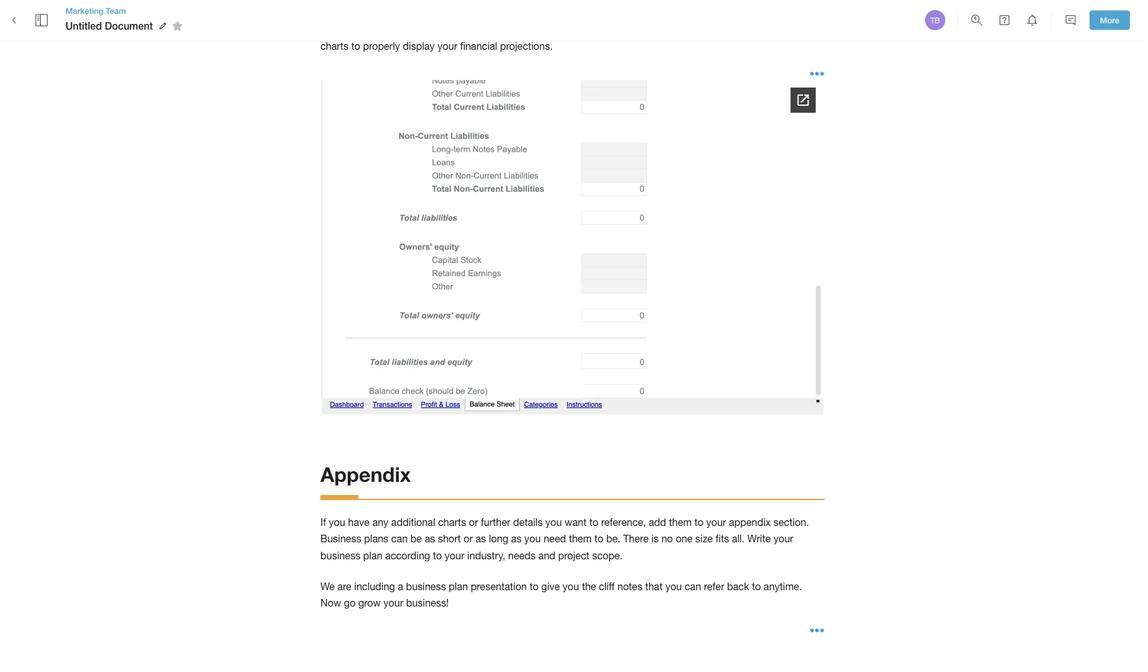 Task type: describe. For each thing, give the bounding box(es) containing it.
more
[[1100, 15, 1120, 25]]

untitled document
[[66, 20, 153, 32]]

spreadsheets
[[729, 23, 790, 35]]

want
[[565, 517, 587, 528]]

project
[[558, 550, 590, 562]]

you right 'if'
[[329, 517, 345, 528]]

to right want
[[589, 517, 598, 528]]

back
[[727, 581, 749, 592]]

the
[[582, 581, 596, 592]]

you inside include a cash flow forecast, initial investment, and timeline for profitability. this is your opportunity to showcase your current run-rate, cashflow and projections. it's recommended that you add spreadsheets and charts to properly display your financial projections.
[[690, 23, 706, 35]]

timeline
[[553, 7, 588, 19]]

no
[[662, 533, 673, 545]]

including
[[354, 581, 395, 592]]

this
[[660, 7, 679, 19]]

business
[[321, 533, 361, 545]]

plan inside we are including a business plan presentation to give you the cliff notes that you can refer back to anytime. now go grow your business!
[[449, 581, 468, 592]]

you up need
[[546, 517, 562, 528]]

for
[[591, 7, 603, 19]]

is inside if you have any additional charts or further details you want to reference, add them to your appendix section. business plans can be as short or as long as you need them to be. there is no one size fits all. write your business plan according to your industry, needs and project scope.
[[652, 533, 659, 545]]

financial
[[460, 40, 497, 52]]

marketing team link
[[66, 5, 187, 16]]

that inside include a cash flow forecast, initial investment, and timeline for profitability. this is your opportunity to showcase your current run-rate, cashflow and projections. it's recommended that you add spreadsheets and charts to properly display your financial projections.
[[669, 23, 687, 35]]

any
[[372, 517, 389, 528]]

your inside we are including a business plan presentation to give you the cliff notes that you can refer back to anytime. now go grow your business!
[[384, 597, 403, 609]]

industry,
[[467, 550, 505, 562]]

flow
[[389, 7, 407, 19]]

tb button
[[923, 8, 947, 32]]

short
[[438, 533, 461, 545]]

0 vertical spatial them
[[669, 517, 692, 528]]

business inside we are including a business plan presentation to give you the cliff notes that you can refer back to anytime. now go grow your business!
[[406, 581, 446, 592]]

you left the
[[563, 581, 579, 592]]

opportunity
[[714, 7, 766, 19]]

are
[[337, 581, 352, 592]]

be
[[411, 533, 422, 545]]

0 horizontal spatial them
[[569, 533, 592, 545]]

notes
[[618, 581, 643, 592]]

a inside we are including a business plan presentation to give you the cliff notes that you can refer back to anytime. now go grow your business!
[[398, 581, 403, 592]]

to down showcase
[[351, 40, 360, 52]]

business inside if you have any additional charts or further details you want to reference, add them to your appendix section. business plans can be as short or as long as you need them to be. there is no one size fits all. write your business plan according to your industry, needs and project scope.
[[321, 550, 360, 562]]

appendix
[[729, 517, 771, 528]]

appendix
[[321, 463, 411, 487]]

we
[[321, 581, 335, 592]]

to down short at the bottom left of page
[[433, 550, 442, 562]]

add inside if you have any additional charts or further details you want to reference, add them to your appendix section. business plans can be as short or as long as you need them to be. there is no one size fits all. write your business plan according to your industry, needs and project scope.
[[649, 517, 666, 528]]

charts inside include a cash flow forecast, initial investment, and timeline for profitability. this is your opportunity to showcase your current run-rate, cashflow and projections. it's recommended that you add spreadsheets and charts to properly display your financial projections.
[[321, 40, 349, 52]]

if
[[321, 517, 326, 528]]

your up 'fits'
[[706, 517, 726, 528]]

forecast,
[[410, 7, 449, 19]]

your up properly
[[369, 23, 388, 35]]

anytime.
[[764, 581, 802, 592]]

tb
[[931, 16, 940, 25]]

fits
[[716, 533, 729, 545]]

document
[[105, 20, 153, 32]]

0 vertical spatial or
[[469, 517, 478, 528]]

showcase
[[321, 23, 366, 35]]

grow
[[358, 597, 381, 609]]

your down short at the bottom left of page
[[445, 550, 465, 562]]

1 vertical spatial projections.
[[500, 40, 553, 52]]

include
[[321, 7, 353, 19]]

plan inside if you have any additional charts or further details you want to reference, add them to your appendix section. business plans can be as short or as long as you need them to be. there is no one size fits all. write your business plan according to your industry, needs and project scope.
[[363, 550, 383, 562]]

cliff
[[599, 581, 615, 592]]

run-
[[426, 23, 444, 35]]

2 as from the left
[[476, 533, 486, 545]]

you left refer
[[666, 581, 682, 592]]

add inside include a cash flow forecast, initial investment, and timeline for profitability. this is your opportunity to showcase your current run-rate, cashflow and projections. it's recommended that you add spreadsheets and charts to properly display your financial projections.
[[709, 23, 726, 35]]

section.
[[774, 517, 809, 528]]

need
[[544, 533, 566, 545]]

to up size
[[695, 517, 704, 528]]

write
[[748, 533, 771, 545]]

properly
[[363, 40, 400, 52]]

and down 'investment,'
[[510, 23, 527, 35]]

display
[[403, 40, 435, 52]]



Task type: locate. For each thing, give the bounding box(es) containing it.
them up one
[[669, 517, 692, 528]]

go
[[344, 597, 356, 609]]

business
[[321, 550, 360, 562], [406, 581, 446, 592]]

1 vertical spatial or
[[464, 533, 473, 545]]

rate,
[[444, 23, 465, 35]]

0 horizontal spatial can
[[391, 533, 408, 545]]

1 horizontal spatial charts
[[438, 517, 466, 528]]

1 horizontal spatial as
[[476, 533, 486, 545]]

1 vertical spatial can
[[685, 581, 701, 592]]

1 vertical spatial a
[[398, 581, 403, 592]]

can left refer
[[685, 581, 701, 592]]

1 vertical spatial plan
[[449, 581, 468, 592]]

current
[[391, 23, 423, 35]]

profitability.
[[606, 7, 657, 19]]

add down opportunity at top
[[709, 23, 726, 35]]

cash
[[364, 7, 386, 19]]

all.
[[732, 533, 745, 545]]

refer
[[704, 581, 724, 592]]

as right be
[[425, 533, 435, 545]]

1 horizontal spatial add
[[709, 23, 726, 35]]

is left no
[[652, 533, 659, 545]]

0 horizontal spatial a
[[356, 7, 362, 19]]

your right grow
[[384, 597, 403, 609]]

1 vertical spatial charts
[[438, 517, 466, 528]]

1 vertical spatial them
[[569, 533, 592, 545]]

you down details
[[524, 533, 541, 545]]

and left timeline
[[533, 7, 550, 19]]

that inside we are including a business plan presentation to give you the cliff notes that you can refer back to anytime. now go grow your business!
[[645, 581, 663, 592]]

1 vertical spatial add
[[649, 517, 666, 528]]

or left further
[[469, 517, 478, 528]]

and right spreadsheets
[[793, 23, 810, 35]]

a
[[356, 7, 362, 19], [398, 581, 403, 592]]

marketing team
[[66, 6, 126, 15]]

projections. down timeline
[[530, 23, 583, 35]]

or
[[469, 517, 478, 528], [464, 533, 473, 545]]

cashflow
[[467, 23, 507, 35]]

business up business!
[[406, 581, 446, 592]]

1 horizontal spatial that
[[669, 23, 687, 35]]

to left give
[[530, 581, 539, 592]]

0 vertical spatial plan
[[363, 550, 383, 562]]

is inside include a cash flow forecast, initial investment, and timeline for profitability. this is your opportunity to showcase your current run-rate, cashflow and projections. it's recommended that you add spreadsheets and charts to properly display your financial projections.
[[682, 7, 689, 19]]

charts
[[321, 40, 349, 52], [438, 517, 466, 528]]

0 horizontal spatial charts
[[321, 40, 349, 52]]

long
[[489, 533, 508, 545]]

0 vertical spatial business
[[321, 550, 360, 562]]

them
[[669, 517, 692, 528], [569, 533, 592, 545]]

you left spreadsheets
[[690, 23, 706, 35]]

charts up short at the bottom left of page
[[438, 517, 466, 528]]

plan
[[363, 550, 383, 562], [449, 581, 468, 592]]

marketing
[[66, 6, 103, 15]]

further
[[481, 517, 510, 528]]

0 vertical spatial that
[[669, 23, 687, 35]]

2 horizontal spatial as
[[511, 533, 522, 545]]

according
[[385, 550, 430, 562]]

0 horizontal spatial as
[[425, 533, 435, 545]]

you
[[690, 23, 706, 35], [329, 517, 345, 528], [546, 517, 562, 528], [524, 533, 541, 545], [563, 581, 579, 592], [666, 581, 682, 592]]

1 vertical spatial that
[[645, 581, 663, 592]]

1 vertical spatial is
[[652, 533, 659, 545]]

there
[[623, 533, 649, 545]]

recommended
[[601, 23, 667, 35]]

size
[[695, 533, 713, 545]]

have
[[348, 517, 370, 528]]

0 vertical spatial is
[[682, 7, 689, 19]]

as up industry,
[[476, 533, 486, 545]]

reference,
[[601, 517, 646, 528]]

projections.
[[530, 23, 583, 35], [500, 40, 553, 52]]

business down business
[[321, 550, 360, 562]]

and down need
[[539, 550, 556, 562]]

team
[[106, 6, 126, 15]]

0 horizontal spatial plan
[[363, 550, 383, 562]]

details
[[513, 517, 543, 528]]

scope.
[[592, 550, 623, 562]]

your down section. at the right
[[774, 533, 793, 545]]

to left the be.
[[595, 533, 604, 545]]

or right short at the bottom left of page
[[464, 533, 473, 545]]

favorite image
[[170, 18, 185, 33]]

that right notes
[[645, 581, 663, 592]]

your
[[692, 7, 711, 19], [369, 23, 388, 35], [438, 40, 457, 52], [706, 517, 726, 528], [774, 533, 793, 545], [445, 550, 465, 562], [384, 597, 403, 609]]

now
[[321, 597, 341, 609]]

projections. down 'investment,'
[[500, 40, 553, 52]]

1 horizontal spatial is
[[682, 7, 689, 19]]

presentation
[[471, 581, 527, 592]]

is right this
[[682, 7, 689, 19]]

0 horizontal spatial business
[[321, 550, 360, 562]]

your down rate,
[[438, 40, 457, 52]]

a right including
[[398, 581, 403, 592]]

include a cash flow forecast, initial investment, and timeline for profitability. this is your opportunity to showcase your current run-rate, cashflow and projections. it's recommended that you add spreadsheets and charts to properly display your financial projections.
[[321, 7, 812, 52]]

0 vertical spatial projections.
[[530, 23, 583, 35]]

0 horizontal spatial is
[[652, 533, 659, 545]]

one
[[676, 533, 693, 545]]

and inside if you have any additional charts or further details you want to reference, add them to your appendix section. business plans can be as short or as long as you need them to be. there is no one size fits all. write your business plan according to your industry, needs and project scope.
[[539, 550, 556, 562]]

your right this
[[692, 7, 711, 19]]

them down want
[[569, 533, 592, 545]]

1 as from the left
[[425, 533, 435, 545]]

more button
[[1090, 10, 1130, 30]]

as
[[425, 533, 435, 545], [476, 533, 486, 545], [511, 533, 522, 545]]

initial
[[452, 7, 475, 19]]

investment,
[[478, 7, 530, 19]]

give
[[541, 581, 560, 592]]

1 horizontal spatial business
[[406, 581, 446, 592]]

can
[[391, 533, 408, 545], [685, 581, 701, 592]]

as up needs
[[511, 533, 522, 545]]

untitled
[[66, 20, 102, 32]]

add
[[709, 23, 726, 35], [649, 517, 666, 528]]

that down this
[[669, 23, 687, 35]]

to
[[769, 7, 778, 19], [351, 40, 360, 52], [589, 517, 598, 528], [695, 517, 704, 528], [595, 533, 604, 545], [433, 550, 442, 562], [530, 581, 539, 592], [752, 581, 761, 592]]

0 vertical spatial add
[[709, 23, 726, 35]]

plans
[[364, 533, 389, 545]]

to right 'back'
[[752, 581, 761, 592]]

can inside if you have any additional charts or further details you want to reference, add them to your appendix section. business plans can be as short or as long as you need them to be. there is no one size fits all. write your business plan according to your industry, needs and project scope.
[[391, 533, 408, 545]]

if you have any additional charts or further details you want to reference, add them to your appendix section. business plans can be as short or as long as you need them to be. there is no one size fits all. write your business plan according to your industry, needs and project scope.
[[321, 517, 812, 562]]

0 vertical spatial a
[[356, 7, 362, 19]]

we are including a business plan presentation to give you the cliff notes that you can refer back to anytime. now go grow your business!
[[321, 581, 805, 609]]

1 horizontal spatial a
[[398, 581, 403, 592]]

it's
[[586, 23, 598, 35]]

and
[[533, 7, 550, 19], [510, 23, 527, 35], [793, 23, 810, 35], [539, 550, 556, 562]]

plan left presentation
[[449, 581, 468, 592]]

can inside we are including a business plan presentation to give you the cliff notes that you can refer back to anytime. now go grow your business!
[[685, 581, 701, 592]]

charts inside if you have any additional charts or further details you want to reference, add them to your appendix section. business plans can be as short or as long as you need them to be. there is no one size fits all. write your business plan according to your industry, needs and project scope.
[[438, 517, 466, 528]]

0 vertical spatial can
[[391, 533, 408, 545]]

be.
[[606, 533, 621, 545]]

business!
[[406, 597, 449, 609]]

add up no
[[649, 517, 666, 528]]

to up spreadsheets
[[769, 7, 778, 19]]

1 horizontal spatial them
[[669, 517, 692, 528]]

0 horizontal spatial add
[[649, 517, 666, 528]]

1 horizontal spatial can
[[685, 581, 701, 592]]

0 vertical spatial charts
[[321, 40, 349, 52]]

0 horizontal spatial that
[[645, 581, 663, 592]]

additional
[[391, 517, 435, 528]]

plan down plans
[[363, 550, 383, 562]]

charts down showcase
[[321, 40, 349, 52]]

is
[[682, 7, 689, 19], [652, 533, 659, 545]]

a left cash
[[356, 7, 362, 19]]

1 horizontal spatial plan
[[449, 581, 468, 592]]

needs
[[508, 550, 536, 562]]

that
[[669, 23, 687, 35], [645, 581, 663, 592]]

3 as from the left
[[511, 533, 522, 545]]

can left be
[[391, 533, 408, 545]]

a inside include a cash flow forecast, initial investment, and timeline for profitability. this is your opportunity to showcase your current run-rate, cashflow and projections. it's recommended that you add spreadsheets and charts to properly display your financial projections.
[[356, 7, 362, 19]]

1 vertical spatial business
[[406, 581, 446, 592]]



Task type: vqa. For each thing, say whether or not it's contained in the screenshot.
"Employee Handbook" image
no



